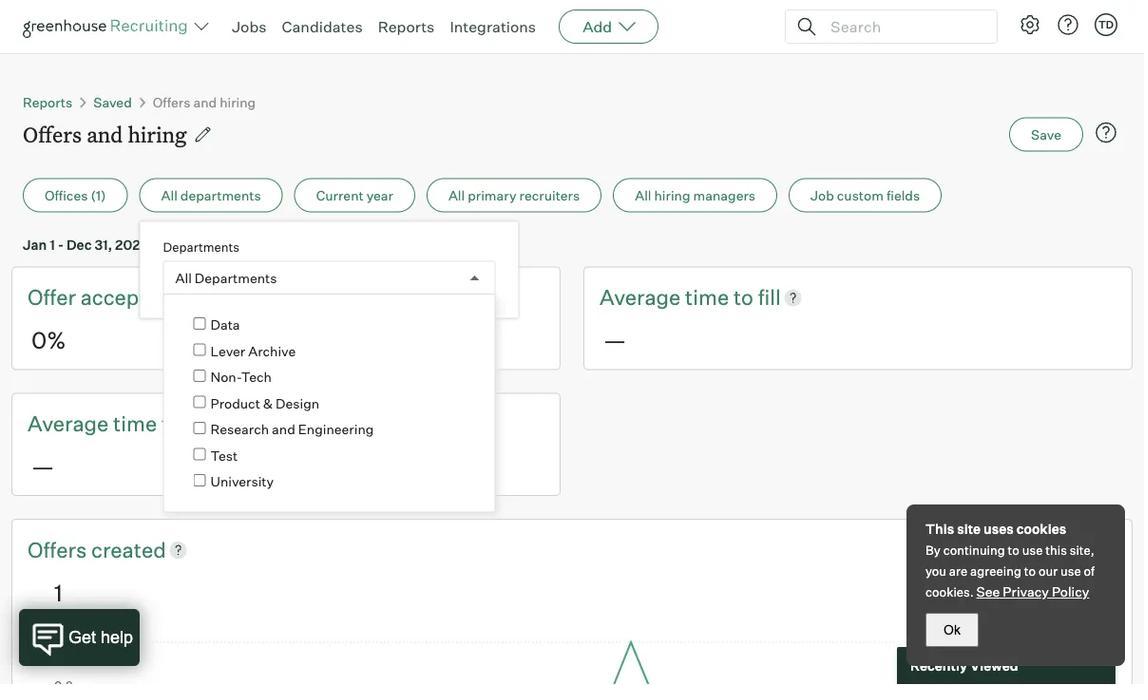 Task type: describe. For each thing, give the bounding box(es) containing it.
hiring inside "button"
[[655, 187, 691, 203]]

1 horizontal spatial and
[[193, 94, 217, 110]]

see privacy policy
[[977, 584, 1090, 601]]

1 down the "offices"
[[50, 237, 55, 253]]

integrations link
[[450, 17, 536, 36]]

all primary recruiters button
[[427, 178, 602, 213]]

offer acceptance
[[28, 284, 198, 310]]

compared
[[151, 237, 215, 253]]

2023
[[115, 237, 149, 253]]

offer
[[28, 284, 76, 310]]

all hiring managers button
[[614, 178, 778, 213]]

to left our on the bottom
[[1025, 564, 1037, 579]]

lever
[[211, 343, 246, 359]]

to link for hire
[[162, 409, 186, 438]]

by continuing to use this site, you are agreeing to our use of cookies.
[[926, 543, 1096, 600]]

save button
[[1010, 117, 1084, 152]]

td button
[[1096, 13, 1118, 36]]

current year button
[[294, 178, 415, 213]]

hire
[[186, 411, 224, 437]]

site,
[[1071, 543, 1095, 558]]

created
[[91, 537, 166, 563]]

average for hire
[[28, 411, 109, 437]]

uses
[[984, 521, 1014, 538]]

to up all departments
[[218, 237, 230, 253]]

1 - from the left
[[58, 237, 64, 253]]

of
[[1085, 564, 1096, 579]]

primary
[[468, 187, 517, 203]]

all departments button
[[139, 178, 283, 213]]

research
[[211, 421, 269, 438]]

our
[[1039, 564, 1059, 579]]

rate
[[198, 284, 237, 310]]

1 horizontal spatial reports link
[[378, 17, 435, 36]]

archive
[[248, 343, 296, 359]]

2 31, from the left
[[305, 237, 323, 253]]

2 dec from the left
[[277, 237, 302, 253]]

Lever Archive checkbox
[[194, 344, 206, 356]]

2 jan from the left
[[233, 237, 257, 253]]

2022
[[326, 237, 359, 253]]

rate link
[[198, 283, 237, 312]]

1 vertical spatial offers and hiring
[[23, 120, 187, 148]]

this
[[1046, 543, 1068, 558]]

all for all primary recruiters
[[449, 187, 465, 203]]

average link for hire
[[28, 409, 113, 438]]

&
[[263, 395, 273, 412]]

offices
[[45, 187, 88, 203]]

1 up all departments
[[260, 237, 265, 253]]

1 down offers link at left bottom
[[54, 579, 63, 607]]

job
[[811, 187, 835, 203]]

engineering
[[298, 421, 374, 438]]

offices (1) button
[[23, 178, 128, 213]]

jobs
[[232, 17, 267, 36]]

candidates
[[282, 17, 363, 36]]

design
[[276, 395, 320, 412]]

this
[[926, 521, 955, 538]]

all primary recruiters
[[449, 187, 580, 203]]

0 vertical spatial use
[[1023, 543, 1044, 558]]

1 31, from the left
[[95, 237, 112, 253]]

cookies
[[1017, 521, 1067, 538]]

you
[[926, 564, 947, 579]]

saved
[[93, 94, 132, 110]]

product
[[211, 395, 260, 412]]

all for all departments
[[161, 187, 178, 203]]

are
[[950, 564, 968, 579]]

1 vertical spatial reports link
[[23, 94, 73, 110]]

departments
[[181, 187, 261, 203]]

candidates link
[[282, 17, 363, 36]]

add button
[[559, 10, 659, 44]]

time for fill
[[686, 284, 730, 310]]

offices (1)
[[45, 187, 106, 203]]

continuing
[[944, 543, 1006, 558]]

Search text field
[[826, 13, 980, 40]]

td button
[[1092, 10, 1122, 40]]

0%
[[31, 326, 66, 355]]

td
[[1099, 18, 1115, 31]]

1 horizontal spatial hiring
[[220, 94, 256, 110]]

lever archive
[[211, 343, 296, 359]]

fill
[[759, 284, 781, 310]]

save
[[1032, 126, 1062, 143]]

all departments
[[161, 187, 261, 203]]

acceptance link
[[81, 283, 198, 312]]

1 horizontal spatial use
[[1061, 564, 1082, 579]]

add
[[583, 17, 613, 36]]

custom
[[838, 187, 884, 203]]

0 horizontal spatial hiring
[[128, 120, 187, 148]]

configure image
[[1019, 13, 1042, 36]]

non-
[[211, 369, 241, 385]]

research and engineering
[[211, 421, 374, 438]]

to down uses
[[1009, 543, 1020, 558]]

job custom fields
[[811, 187, 921, 203]]

time link for fill
[[686, 283, 734, 312]]

to left fill
[[734, 284, 754, 310]]



Task type: vqa. For each thing, say whether or not it's contained in the screenshot.
2nd 'Oct' from the left
no



Task type: locate. For each thing, give the bounding box(es) containing it.
1 vertical spatial average time to
[[28, 411, 186, 437]]

use left the of
[[1061, 564, 1082, 579]]

2 vertical spatial offers
[[28, 537, 91, 563]]

0 vertical spatial time link
[[686, 283, 734, 312]]

year
[[367, 187, 394, 203]]

hiring
[[220, 94, 256, 110], [128, 120, 187, 148], [655, 187, 691, 203]]

offers and hiring up edit icon
[[153, 94, 256, 110]]

0 horizontal spatial average
[[28, 411, 109, 437]]

dec left 2022
[[277, 237, 302, 253]]

edit image
[[194, 125, 213, 144]]

policy
[[1053, 584, 1090, 601]]

0 horizontal spatial reports link
[[23, 94, 73, 110]]

fields
[[887, 187, 921, 203]]

xychart image
[[54, 637, 1091, 686]]

reports link
[[378, 17, 435, 36], [23, 94, 73, 110]]

university
[[211, 473, 274, 490]]

0 horizontal spatial reports
[[23, 94, 73, 110]]

and down design
[[272, 421, 296, 438]]

privacy
[[1004, 584, 1050, 601]]

1 vertical spatial offers
[[23, 120, 82, 148]]

0 vertical spatial hiring
[[220, 94, 256, 110]]

all inside "button"
[[635, 187, 652, 203]]

1 vertical spatial average link
[[28, 409, 113, 438]]

1 horizontal spatial 31,
[[305, 237, 323, 253]]

product & design
[[211, 395, 320, 412]]

acceptance
[[81, 284, 194, 310]]

offers and hiring down 'saved' link
[[23, 120, 187, 148]]

1 vertical spatial reports
[[23, 94, 73, 110]]

recruiters
[[520, 187, 580, 203]]

0 vertical spatial and
[[193, 94, 217, 110]]

1 horizontal spatial average
[[600, 284, 681, 310]]

time for hire
[[113, 411, 157, 437]]

offers and hiring
[[153, 94, 256, 110], [23, 120, 187, 148]]

Test checkbox
[[194, 448, 206, 461]]

jan
[[23, 237, 47, 253], [233, 237, 257, 253]]

by
[[926, 543, 941, 558]]

31, left 2022
[[305, 237, 323, 253]]

1 vertical spatial time
[[113, 411, 157, 437]]

all for all departments
[[176, 270, 192, 286]]

non-tech
[[211, 369, 272, 385]]

1 horizontal spatial average link
[[600, 283, 686, 312]]

1 horizontal spatial —
[[604, 326, 627, 355]]

jobs link
[[232, 17, 267, 36]]

(1)
[[91, 187, 106, 203]]

1 horizontal spatial average time to
[[600, 284, 759, 310]]

current
[[316, 187, 364, 203]]

average time to
[[600, 284, 759, 310], [28, 411, 186, 437]]

tech
[[241, 369, 272, 385]]

0 vertical spatial time
[[686, 284, 730, 310]]

University checkbox
[[194, 474, 206, 487]]

all for all hiring managers
[[635, 187, 652, 203]]

job custom fields button
[[789, 178, 943, 213]]

1 horizontal spatial dec
[[277, 237, 302, 253]]

offer link
[[28, 283, 81, 312]]

dec
[[67, 237, 92, 253], [277, 237, 302, 253]]

0 horizontal spatial use
[[1023, 543, 1044, 558]]

this site uses cookies
[[926, 521, 1067, 538]]

created link
[[91, 535, 166, 565]]

faq image
[[1096, 121, 1118, 144]]

- up all departments
[[268, 237, 274, 253]]

0 vertical spatial reports link
[[378, 17, 435, 36]]

test
[[211, 447, 238, 464]]

reports right candidates
[[378, 17, 435, 36]]

and down 'saved' link
[[87, 120, 123, 148]]

integrations
[[450, 17, 536, 36]]

1 vertical spatial time link
[[113, 409, 162, 438]]

time link
[[686, 283, 734, 312], [113, 409, 162, 438]]

time link left research and engineering 'option'
[[113, 409, 162, 438]]

Research and Engineering checkbox
[[194, 422, 206, 434]]

—
[[604, 326, 627, 355], [31, 452, 54, 481]]

hiring left edit icon
[[128, 120, 187, 148]]

all down compared
[[176, 270, 192, 286]]

use
[[1023, 543, 1044, 558], [1061, 564, 1082, 579]]

0 horizontal spatial dec
[[67, 237, 92, 253]]

site
[[958, 521, 982, 538]]

reports link left 'saved' link
[[23, 94, 73, 110]]

0 vertical spatial average
[[600, 284, 681, 310]]

departments up data on the left
[[195, 270, 277, 286]]

31,
[[95, 237, 112, 253], [305, 237, 323, 253]]

all left primary
[[449, 187, 465, 203]]

0 vertical spatial offers
[[153, 94, 191, 110]]

all
[[161, 187, 178, 203], [449, 187, 465, 203], [635, 187, 652, 203], [176, 270, 192, 286]]

time link for hire
[[113, 409, 162, 438]]

greenhouse recruiting image
[[23, 15, 194, 38]]

use down cookies
[[1023, 543, 1044, 558]]

1 horizontal spatial time
[[686, 284, 730, 310]]

1 horizontal spatial -
[[268, 237, 274, 253]]

2 vertical spatial and
[[272, 421, 296, 438]]

offers
[[153, 94, 191, 110], [23, 120, 82, 148], [28, 537, 91, 563]]

and up edit icon
[[193, 94, 217, 110]]

departments
[[163, 240, 240, 255], [195, 270, 277, 286]]

agreeing
[[971, 564, 1022, 579]]

see privacy policy link
[[977, 584, 1090, 601]]

hire link
[[186, 409, 224, 438]]

reports for right reports link
[[378, 17, 435, 36]]

reports for bottommost reports link
[[23, 94, 73, 110]]

current year
[[316, 187, 394, 203]]

Data checkbox
[[194, 317, 206, 330]]

2 vertical spatial hiring
[[655, 187, 691, 203]]

hiring left the managers
[[655, 187, 691, 203]]

0 horizontal spatial -
[[58, 237, 64, 253]]

reports
[[378, 17, 435, 36], [23, 94, 73, 110]]

31, left 2023
[[95, 237, 112, 253]]

time
[[686, 284, 730, 310], [113, 411, 157, 437]]

0 horizontal spatial time
[[113, 411, 157, 437]]

1 horizontal spatial to link
[[734, 283, 759, 312]]

jan up offer
[[23, 237, 47, 253]]

1 horizontal spatial time link
[[686, 283, 734, 312]]

saved link
[[93, 94, 132, 110]]

Non-Tech checkbox
[[194, 370, 206, 382]]

— for hire
[[31, 452, 54, 481]]

0 vertical spatial departments
[[163, 240, 240, 255]]

to left research and engineering 'option'
[[162, 411, 182, 437]]

all left departments
[[161, 187, 178, 203]]

1 jan from the left
[[23, 237, 47, 253]]

— for fill
[[604, 326, 627, 355]]

0 horizontal spatial average time to
[[28, 411, 186, 437]]

reports left 'saved' link
[[23, 94, 73, 110]]

1 vertical spatial use
[[1061, 564, 1082, 579]]

offers link
[[28, 535, 91, 565]]

1 vertical spatial average
[[28, 411, 109, 437]]

1
[[50, 237, 55, 253], [260, 237, 265, 253], [54, 579, 63, 607]]

all departments
[[176, 270, 277, 286]]

0 horizontal spatial to link
[[162, 409, 186, 438]]

reports link right candidates
[[378, 17, 435, 36]]

hiring down jobs "link"
[[220, 94, 256, 110]]

0 horizontal spatial 31,
[[95, 237, 112, 253]]

jan 1 - dec 31, 2023 compared to jan 1 - dec 31, 2022
[[23, 237, 359, 253]]

average for fill
[[600, 284, 681, 310]]

1 horizontal spatial jan
[[233, 237, 257, 253]]

ok button
[[926, 613, 980, 648]]

recently
[[911, 658, 968, 675]]

average time to for fill
[[600, 284, 759, 310]]

0 horizontal spatial and
[[87, 120, 123, 148]]

viewed
[[971, 658, 1019, 675]]

1 vertical spatial —
[[31, 452, 54, 481]]

time left fill
[[686, 284, 730, 310]]

see
[[977, 584, 1001, 601]]

average time to for hire
[[28, 411, 186, 437]]

time link left fill link
[[686, 283, 734, 312]]

0 vertical spatial average time to
[[600, 284, 759, 310]]

fill link
[[759, 283, 781, 312]]

2 horizontal spatial hiring
[[655, 187, 691, 203]]

0 vertical spatial average link
[[600, 283, 686, 312]]

0 horizontal spatial average link
[[28, 409, 113, 438]]

jan up all departments
[[233, 237, 257, 253]]

1 vertical spatial hiring
[[128, 120, 187, 148]]

1 vertical spatial departments
[[195, 270, 277, 286]]

average link for fill
[[600, 283, 686, 312]]

2 - from the left
[[268, 237, 274, 253]]

1 dec from the left
[[67, 237, 92, 253]]

0 horizontal spatial —
[[31, 452, 54, 481]]

ok
[[944, 623, 961, 638]]

-
[[58, 237, 64, 253], [268, 237, 274, 253]]

recently viewed
[[911, 658, 1019, 675]]

time left research and engineering 'option'
[[113, 411, 157, 437]]

cookies.
[[926, 585, 974, 600]]

0 vertical spatial to link
[[734, 283, 759, 312]]

managers
[[694, 187, 756, 203]]

to link for fill
[[734, 283, 759, 312]]

1 vertical spatial and
[[87, 120, 123, 148]]

to
[[218, 237, 230, 253], [734, 284, 754, 310], [162, 411, 182, 437], [1009, 543, 1020, 558], [1025, 564, 1037, 579]]

0 vertical spatial —
[[604, 326, 627, 355]]

dec down 'offices (1)' button
[[67, 237, 92, 253]]

all left the managers
[[635, 187, 652, 203]]

average link
[[600, 283, 686, 312], [28, 409, 113, 438]]

0 horizontal spatial time link
[[113, 409, 162, 438]]

1 horizontal spatial reports
[[378, 17, 435, 36]]

0 vertical spatial offers and hiring
[[153, 94, 256, 110]]

1 vertical spatial to link
[[162, 409, 186, 438]]

departments up all departments
[[163, 240, 240, 255]]

2 horizontal spatial and
[[272, 421, 296, 438]]

data
[[211, 316, 240, 333]]

average
[[600, 284, 681, 310], [28, 411, 109, 437]]

0 horizontal spatial jan
[[23, 237, 47, 253]]

- down the "offices"
[[58, 237, 64, 253]]

0 vertical spatial reports
[[378, 17, 435, 36]]

all hiring managers
[[635, 187, 756, 203]]

offers and hiring link
[[153, 94, 256, 110]]

Product & Design checkbox
[[194, 396, 206, 408]]



